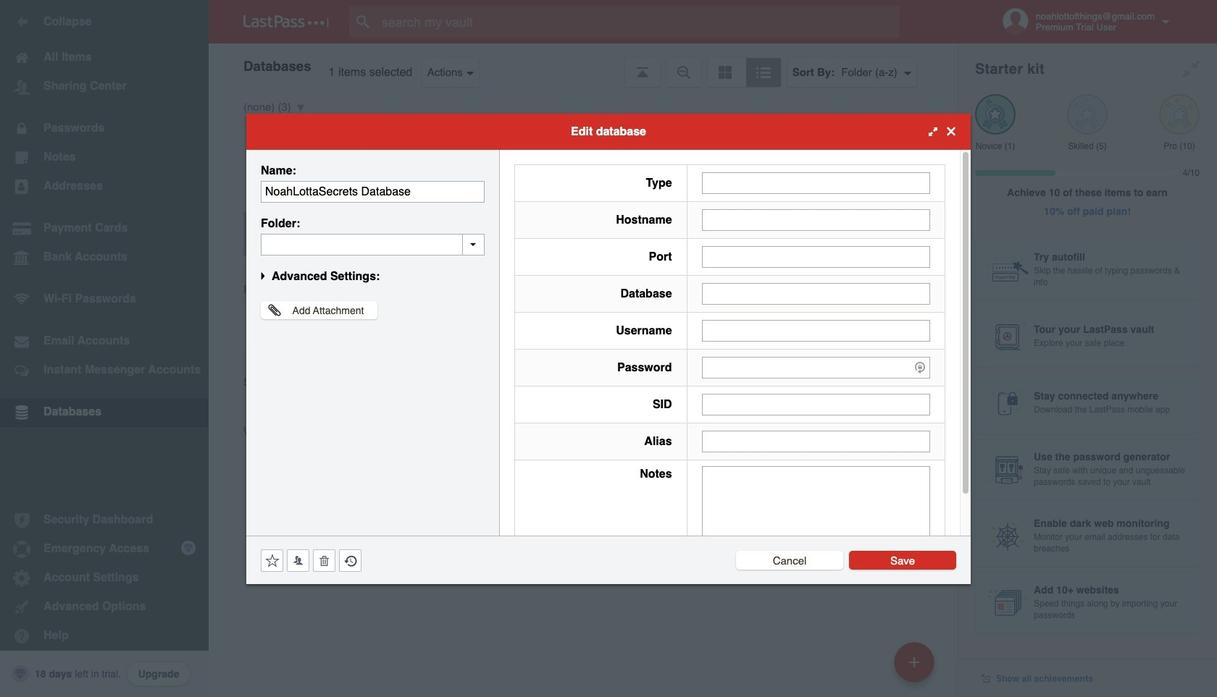Task type: locate. For each thing, give the bounding box(es) containing it.
None text field
[[261, 181, 485, 203], [702, 209, 930, 231], [702, 246, 930, 268], [702, 283, 930, 305], [702, 394, 930, 416], [702, 431, 930, 453], [261, 181, 485, 203], [702, 209, 930, 231], [702, 246, 930, 268], [702, 283, 930, 305], [702, 394, 930, 416], [702, 431, 930, 453]]

vault options navigation
[[209, 43, 958, 87]]

dialog
[[246, 113, 971, 584]]

None password field
[[702, 357, 930, 379]]

new item navigation
[[889, 638, 943, 698]]

new item image
[[909, 658, 920, 668]]

None text field
[[702, 172, 930, 194], [261, 234, 485, 255], [702, 320, 930, 342], [702, 466, 930, 556], [702, 172, 930, 194], [261, 234, 485, 255], [702, 320, 930, 342], [702, 466, 930, 556]]



Task type: describe. For each thing, give the bounding box(es) containing it.
Search search field
[[349, 6, 928, 38]]

main navigation navigation
[[0, 0, 209, 698]]

lastpass image
[[243, 15, 329, 28]]

search my vault text field
[[349, 6, 928, 38]]



